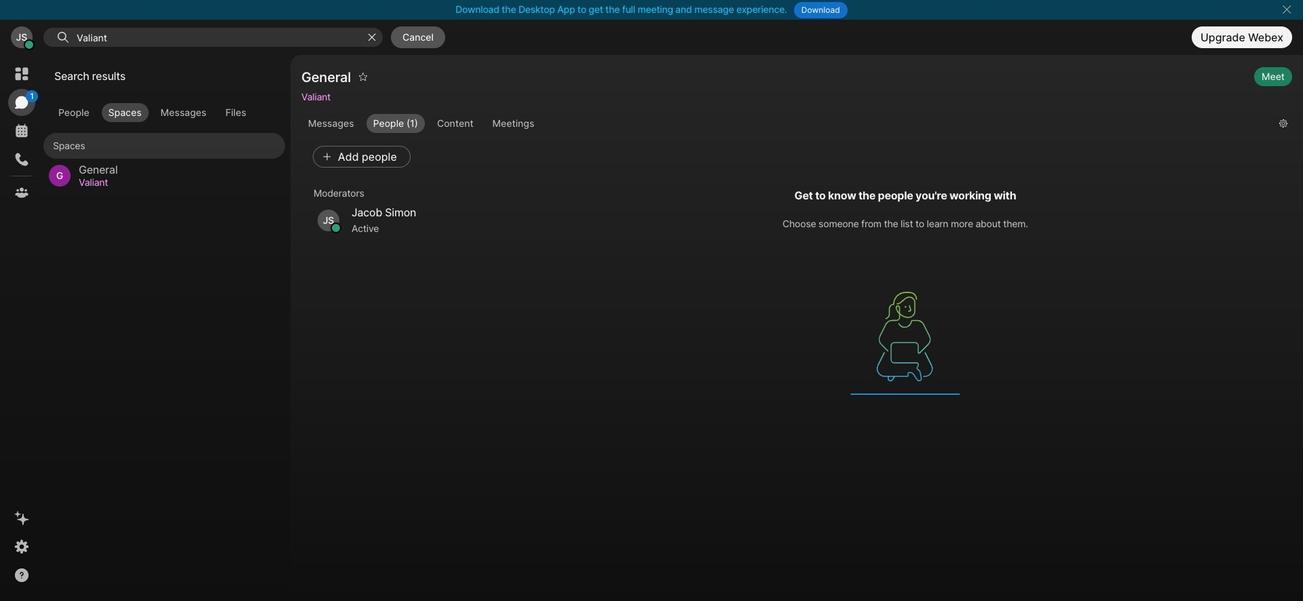 Task type: vqa. For each thing, say whether or not it's contained in the screenshot.
list
yes



Task type: locate. For each thing, give the bounding box(es) containing it.
navigation
[[0, 55, 43, 602]]

jacob simonactive list item
[[307, 203, 516, 238]]

cancel_16 image
[[1282, 4, 1293, 15]]

list
[[43, 128, 285, 193]]

0 horizontal spatial group
[[43, 103, 285, 122]]

Search search field
[[75, 29, 362, 46]]

group
[[43, 103, 285, 122], [301, 114, 1269, 133]]



Task type: describe. For each thing, give the bounding box(es) containing it.
active element
[[352, 220, 505, 237]]

1 horizontal spatial group
[[301, 114, 1269, 133]]

valiant element
[[79, 175, 269, 190]]

general list item
[[43, 159, 285, 193]]

webex tab list
[[8, 60, 38, 206]]



